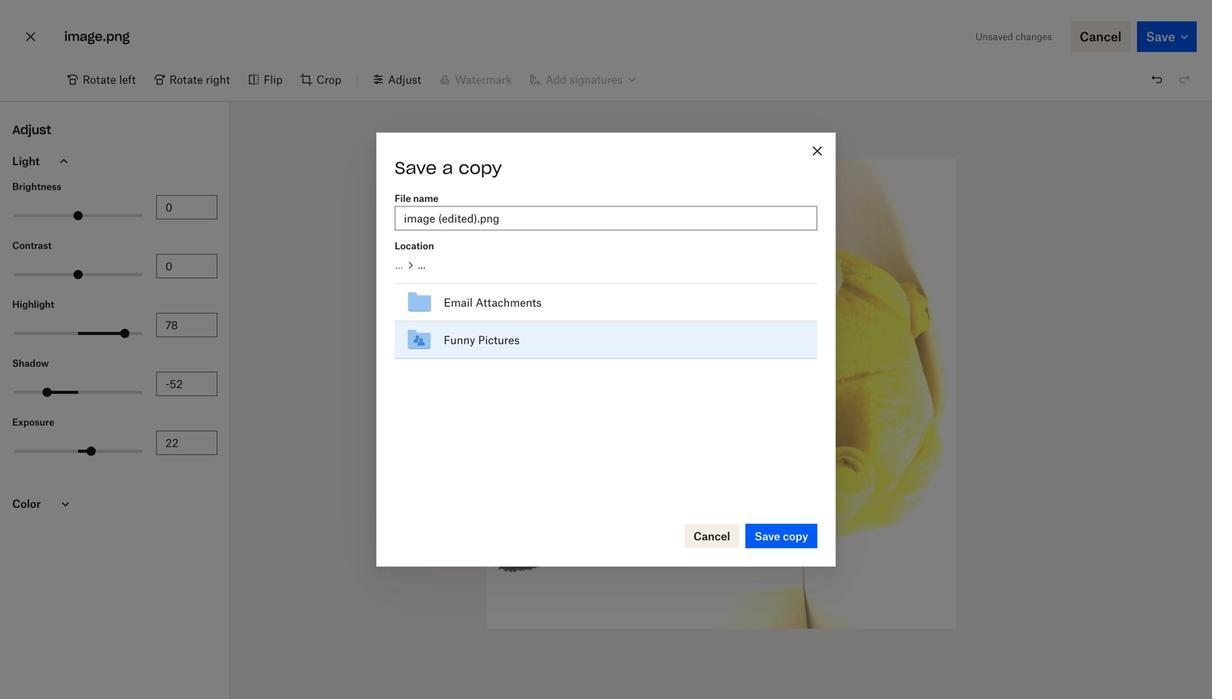 Task type: vqa. For each thing, say whether or not it's contained in the screenshot.
work
no



Task type: locate. For each thing, give the bounding box(es) containing it.
Brightness range field
[[14, 214, 142, 217]]

location
[[395, 240, 434, 252]]

0 horizontal spatial …
[[395, 260, 403, 271]]

list box containing email attachments
[[395, 284, 817, 506]]

highlight
[[12, 299, 54, 310]]

funny pictures
[[444, 334, 520, 347]]

save
[[395, 157, 437, 179], [755, 530, 780, 543]]

unsaved
[[976, 31, 1013, 42]]

changes
[[1016, 31, 1052, 42]]

cancel
[[694, 530, 730, 543]]

save for save copy
[[755, 530, 780, 543]]

funny pictures (selected) option
[[395, 322, 817, 359]]

cancel button
[[684, 524, 739, 549]]

list box
[[395, 284, 817, 506]]

Highlight number field
[[165, 317, 208, 334]]

Highlight range field
[[14, 332, 142, 335]]

save right cancel
[[755, 530, 780, 543]]

a
[[442, 157, 453, 179]]

1 vertical spatial copy
[[783, 530, 808, 543]]

… link
[[395, 258, 403, 273]]

0 vertical spatial save
[[395, 157, 437, 179]]

Shadow number field
[[165, 376, 208, 393]]

1 … from the left
[[395, 260, 403, 271]]

save for save a copy
[[395, 157, 437, 179]]

1 horizontal spatial copy
[[783, 530, 808, 543]]

save a copy dialog
[[376, 133, 836, 567]]

New name for the copy of the file text field
[[404, 210, 808, 227]]

adjust
[[12, 122, 51, 138]]

Shadow range field
[[14, 391, 142, 394]]

0 horizontal spatial copy
[[459, 157, 502, 179]]

pictures
[[478, 334, 520, 347]]

email attachments option
[[395, 284, 817, 322]]

1 vertical spatial save
[[755, 530, 780, 543]]

list box inside save a copy dialog
[[395, 284, 817, 506]]

save inside button
[[755, 530, 780, 543]]

file
[[395, 193, 411, 204]]

exposure
[[12, 417, 54, 428]]

copy
[[459, 157, 502, 179], [783, 530, 808, 543]]

1 horizontal spatial …
[[418, 260, 425, 271]]

save up the file name
[[395, 157, 437, 179]]

Brightness number field
[[165, 199, 208, 216]]

Contrast number field
[[165, 258, 208, 275]]

1 horizontal spatial save
[[755, 530, 780, 543]]

folder hierarchy navigation
[[395, 258, 425, 273]]

…
[[395, 260, 403, 271], [418, 260, 425, 271]]

save a copy
[[395, 157, 502, 179]]

0 horizontal spatial save
[[395, 157, 437, 179]]



Task type: describe. For each thing, give the bounding box(es) containing it.
light button
[[0, 143, 230, 179]]

contrast
[[12, 240, 52, 252]]

shadow
[[12, 358, 49, 369]]

email attachments
[[444, 296, 542, 309]]

brightness
[[12, 181, 61, 193]]

file name
[[395, 193, 438, 204]]

save copy
[[755, 530, 808, 543]]

copy inside button
[[783, 530, 808, 543]]

Exposure range field
[[14, 450, 142, 453]]

Contrast range field
[[14, 273, 142, 276]]

save copy button
[[746, 524, 817, 549]]

name
[[413, 193, 438, 204]]

image.png
[[64, 29, 130, 44]]

2 … from the left
[[418, 260, 425, 271]]

attachments
[[476, 296, 542, 309]]

unsaved changes
[[976, 31, 1052, 42]]

funny
[[444, 334, 475, 347]]

email
[[444, 296, 473, 309]]

light
[[12, 155, 40, 168]]

0 vertical spatial copy
[[459, 157, 502, 179]]

Exposure number field
[[165, 435, 208, 452]]

close image
[[21, 25, 40, 49]]



